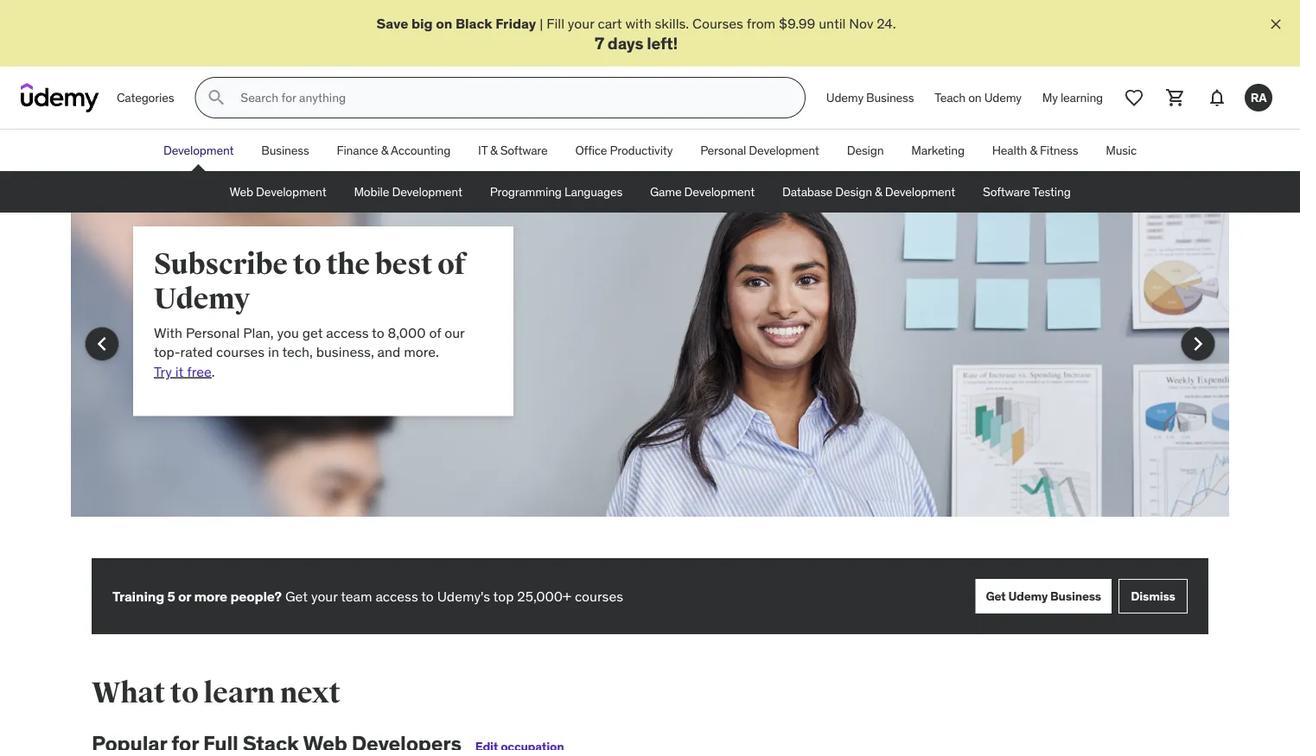 Task type: vqa. For each thing, say whether or not it's contained in the screenshot.
Practical use of Flutter AnimationController
no



Task type: locate. For each thing, give the bounding box(es) containing it.
courses
[[216, 343, 265, 361], [575, 587, 623, 605]]

business left dismiss
[[1050, 589, 1101, 604]]

web
[[229, 184, 253, 200]]

0 vertical spatial software
[[500, 143, 548, 158]]

your left the team
[[311, 587, 338, 605]]

access right the team
[[376, 587, 418, 605]]

development link
[[150, 130, 248, 171]]

shopping cart with 0 items image
[[1165, 87, 1186, 108]]

udemy inside the udemy business link
[[826, 90, 864, 105]]

get udemy business
[[986, 589, 1101, 604]]

0 horizontal spatial get
[[285, 587, 308, 605]]

0 horizontal spatial personal
[[186, 324, 240, 342]]

udemy inside the teach on udemy "link"
[[984, 90, 1022, 105]]

& for accounting
[[381, 143, 388, 158]]

game development link
[[636, 171, 769, 213]]

software right "it"
[[500, 143, 548, 158]]

0 vertical spatial on
[[436, 14, 452, 32]]

1 horizontal spatial software
[[983, 184, 1030, 200]]

personal development link
[[687, 130, 833, 171]]

business,
[[316, 343, 374, 361]]

1 vertical spatial on
[[968, 90, 982, 105]]

& for fitness
[[1030, 143, 1037, 158]]

my learning
[[1042, 90, 1103, 105]]

wishlist image
[[1124, 87, 1145, 108]]

1 vertical spatial business
[[261, 143, 309, 158]]

software down health
[[983, 184, 1030, 200]]

cart
[[598, 14, 622, 32]]

courses
[[692, 14, 743, 32]]

design up database design & development
[[847, 143, 884, 158]]

it & software
[[478, 143, 548, 158]]

personal inside subscribe to the best of udemy with personal plan, you get access to 8,000 of our top-rated courses in tech, business, and more. try it free .
[[186, 324, 240, 342]]

business up design link
[[866, 90, 914, 105]]

top
[[493, 587, 514, 605]]

fitness
[[1040, 143, 1078, 158]]

& right finance
[[381, 143, 388, 158]]

teach on udemy
[[935, 90, 1022, 105]]

it
[[175, 363, 184, 380]]

0 vertical spatial your
[[568, 14, 594, 32]]

& right health
[[1030, 143, 1037, 158]]

access inside subscribe to the best of udemy with personal plan, you get access to 8,000 of our top-rated courses in tech, business, and more. try it free .
[[326, 324, 369, 342]]

access
[[326, 324, 369, 342], [376, 587, 418, 605]]

development up database
[[749, 143, 819, 158]]

finance & accounting
[[337, 143, 450, 158]]

$9.99
[[779, 14, 816, 32]]

design down design link
[[835, 184, 872, 200]]

of left "our"
[[429, 324, 441, 342]]

personal
[[700, 143, 746, 158], [186, 324, 240, 342]]

try
[[154, 363, 172, 380]]

courses right 25,000+ on the left bottom of page
[[575, 587, 623, 605]]

development
[[163, 143, 234, 158], [749, 143, 819, 158], [256, 184, 326, 200], [392, 184, 462, 200], [684, 184, 755, 200], [885, 184, 955, 200]]

development for web development
[[256, 184, 326, 200]]

music
[[1106, 143, 1137, 158]]

big
[[411, 14, 433, 32]]

0 vertical spatial access
[[326, 324, 369, 342]]

best
[[375, 247, 432, 282]]

&
[[381, 143, 388, 158], [490, 143, 498, 158], [1030, 143, 1037, 158], [875, 184, 882, 200]]

on right big
[[436, 14, 452, 32]]

7
[[595, 32, 604, 53]]

on right teach at the right
[[968, 90, 982, 105]]

& down design link
[[875, 184, 882, 200]]

1 vertical spatial of
[[429, 324, 441, 342]]

2 vertical spatial business
[[1050, 589, 1101, 604]]

0 vertical spatial courses
[[216, 343, 265, 361]]

0 horizontal spatial your
[[311, 587, 338, 605]]

dismiss button
[[1119, 579, 1188, 614]]

development for personal development
[[749, 143, 819, 158]]

1 horizontal spatial access
[[376, 587, 418, 605]]

0 vertical spatial design
[[847, 143, 884, 158]]

1 vertical spatial your
[[311, 587, 338, 605]]

0 horizontal spatial access
[[326, 324, 369, 342]]

Search for anything text field
[[237, 83, 784, 113]]

personal up rated
[[186, 324, 240, 342]]

friday
[[496, 14, 536, 32]]

accounting
[[391, 143, 450, 158]]

udemy
[[826, 90, 864, 105], [984, 90, 1022, 105], [154, 281, 250, 317], [1008, 589, 1048, 604]]

& right "it"
[[490, 143, 498, 158]]

1 horizontal spatial on
[[968, 90, 982, 105]]

business inside the udemy business link
[[866, 90, 914, 105]]

0 vertical spatial business
[[866, 90, 914, 105]]

1 vertical spatial access
[[376, 587, 418, 605]]

left!
[[647, 32, 678, 53]]

nov
[[849, 14, 873, 32]]

health & fitness link
[[979, 130, 1092, 171]]

1 horizontal spatial courses
[[575, 587, 623, 605]]

personal up game development
[[700, 143, 746, 158]]

1 vertical spatial design
[[835, 184, 872, 200]]

get udemy business link
[[976, 579, 1112, 614]]

days
[[608, 32, 643, 53]]

0 horizontal spatial business
[[261, 143, 309, 158]]

marketing
[[911, 143, 965, 158]]

languages
[[564, 184, 622, 200]]

1 horizontal spatial your
[[568, 14, 594, 32]]

5
[[167, 587, 175, 605]]

1 vertical spatial personal
[[186, 324, 240, 342]]

0 vertical spatial personal
[[700, 143, 746, 158]]

our
[[445, 324, 465, 342]]

design inside design link
[[847, 143, 884, 158]]

development down business link
[[256, 184, 326, 200]]

0 horizontal spatial on
[[436, 14, 452, 32]]

you
[[277, 324, 299, 342]]

udemy's
[[437, 587, 490, 605]]

0 horizontal spatial software
[[500, 143, 548, 158]]

udemy business link
[[816, 77, 924, 119]]

1 horizontal spatial business
[[866, 90, 914, 105]]

business up web development
[[261, 143, 309, 158]]

of
[[437, 247, 465, 282], [429, 324, 441, 342]]

marketing link
[[898, 130, 979, 171]]

design inside database design & development link
[[835, 184, 872, 200]]

design
[[847, 143, 884, 158], [835, 184, 872, 200]]

software
[[500, 143, 548, 158], [983, 184, 1030, 200]]

1 horizontal spatial get
[[986, 589, 1006, 604]]

black
[[456, 14, 492, 32]]

of right best
[[437, 247, 465, 282]]

to up and
[[372, 324, 384, 342]]

0 horizontal spatial courses
[[216, 343, 265, 361]]

courses down "plan,"
[[216, 343, 265, 361]]

8,000
[[388, 324, 426, 342]]

your right fill
[[568, 14, 594, 32]]

business inside get udemy business link
[[1050, 589, 1101, 604]]

health
[[992, 143, 1027, 158]]

productivity
[[610, 143, 673, 158]]

business
[[866, 90, 914, 105], [261, 143, 309, 158], [1050, 589, 1101, 604]]

development down accounting
[[392, 184, 462, 200]]

2 horizontal spatial business
[[1050, 589, 1101, 604]]

access up business,
[[326, 324, 369, 342]]

development for mobile development
[[392, 184, 462, 200]]

development right game
[[684, 184, 755, 200]]

next
[[280, 675, 340, 711]]

save
[[376, 14, 408, 32]]

office productivity
[[575, 143, 673, 158]]

software testing
[[983, 184, 1071, 200]]



Task type: describe. For each thing, give the bounding box(es) containing it.
health & fitness
[[992, 143, 1078, 158]]

25,000+
[[517, 587, 571, 605]]

design link
[[833, 130, 898, 171]]

udemy inside get udemy business link
[[1008, 589, 1048, 604]]

free
[[187, 363, 212, 380]]

database
[[782, 184, 833, 200]]

and
[[377, 343, 400, 361]]

skills.
[[655, 14, 689, 32]]

ra link
[[1238, 77, 1279, 119]]

programming languages link
[[476, 171, 636, 213]]

training 5 or more people? get your team access to udemy's top 25,000+ courses
[[112, 587, 623, 605]]

plan,
[[243, 324, 274, 342]]

game
[[650, 184, 682, 200]]

business inside business link
[[261, 143, 309, 158]]

more.
[[404, 343, 439, 361]]

.
[[212, 363, 215, 380]]

until
[[819, 14, 846, 32]]

subscribe
[[154, 247, 288, 282]]

business link
[[248, 130, 323, 171]]

top-
[[154, 343, 180, 361]]

web development
[[229, 184, 326, 200]]

to left the
[[293, 247, 321, 282]]

more
[[194, 587, 227, 605]]

it
[[478, 143, 488, 158]]

what to learn next
[[92, 675, 340, 711]]

the
[[326, 247, 370, 282]]

1 horizontal spatial personal
[[700, 143, 746, 158]]

1 vertical spatial courses
[[575, 587, 623, 605]]

submit search image
[[206, 87, 227, 108]]

categories
[[117, 90, 174, 105]]

people?
[[230, 587, 282, 605]]

personal development
[[700, 143, 819, 158]]

save big on black friday | fill your cart with skills. courses from $9.99 until nov 24. 7 days left!
[[376, 14, 896, 53]]

previous image
[[88, 330, 116, 358]]

it & software link
[[464, 130, 561, 171]]

your inside the 'save big on black friday | fill your cart with skills. courses from $9.99 until nov 24. 7 days left!'
[[568, 14, 594, 32]]

to left the udemy's
[[421, 587, 434, 605]]

testing
[[1033, 184, 1071, 200]]

finance
[[337, 143, 378, 158]]

notifications image
[[1207, 87, 1228, 108]]

in
[[268, 343, 279, 361]]

development down submit search "image"
[[163, 143, 234, 158]]

subscribe to the best of udemy with personal plan, you get access to 8,000 of our top-rated courses in tech, business, and more. try it free .
[[154, 247, 465, 380]]

my
[[1042, 90, 1058, 105]]

dismiss
[[1131, 589, 1176, 604]]

mobile development link
[[340, 171, 476, 213]]

software testing link
[[969, 171, 1085, 213]]

tech,
[[282, 343, 313, 361]]

|
[[540, 14, 543, 32]]

get
[[302, 324, 323, 342]]

next image
[[1184, 330, 1212, 358]]

office productivity link
[[561, 130, 687, 171]]

learn
[[203, 675, 275, 711]]

on inside "link"
[[968, 90, 982, 105]]

carousel element
[[71, 171, 1229, 559]]

courses inside subscribe to the best of udemy with personal plan, you get access to 8,000 of our top-rated courses in tech, business, and more. try it free .
[[216, 343, 265, 361]]

database design & development
[[782, 184, 955, 200]]

what
[[92, 675, 165, 711]]

learning
[[1061, 90, 1103, 105]]

udemy image
[[21, 83, 99, 113]]

1 vertical spatial software
[[983, 184, 1030, 200]]

or
[[178, 587, 191, 605]]

ra
[[1251, 90, 1267, 105]]

with
[[625, 14, 652, 32]]

udemy inside subscribe to the best of udemy with personal plan, you get access to 8,000 of our top-rated courses in tech, business, and more. try it free .
[[154, 281, 250, 317]]

mobile development
[[354, 184, 462, 200]]

0 vertical spatial of
[[437, 247, 465, 282]]

development down marketing link on the top of the page
[[885, 184, 955, 200]]

team
[[341, 587, 372, 605]]

24.
[[877, 14, 896, 32]]

& for software
[[490, 143, 498, 158]]

office
[[575, 143, 607, 158]]

close image
[[1267, 16, 1285, 33]]

development for game development
[[684, 184, 755, 200]]

programming languages
[[490, 184, 622, 200]]

rated
[[180, 343, 213, 361]]

database design & development link
[[769, 171, 969, 213]]

game development
[[650, 184, 755, 200]]

teach on udemy link
[[924, 77, 1032, 119]]

on inside the 'save big on black friday | fill your cart with skills. courses from $9.99 until nov 24. 7 days left!'
[[436, 14, 452, 32]]

to left learn
[[170, 675, 198, 711]]

from
[[747, 14, 776, 32]]

fill
[[547, 14, 565, 32]]

with
[[154, 324, 182, 342]]

finance & accounting link
[[323, 130, 464, 171]]

teach
[[935, 90, 966, 105]]

music link
[[1092, 130, 1151, 171]]

training
[[112, 587, 164, 605]]

web development link
[[216, 171, 340, 213]]

programming
[[490, 184, 562, 200]]

categories button
[[106, 77, 184, 119]]

udemy business
[[826, 90, 914, 105]]

my learning link
[[1032, 77, 1113, 119]]



